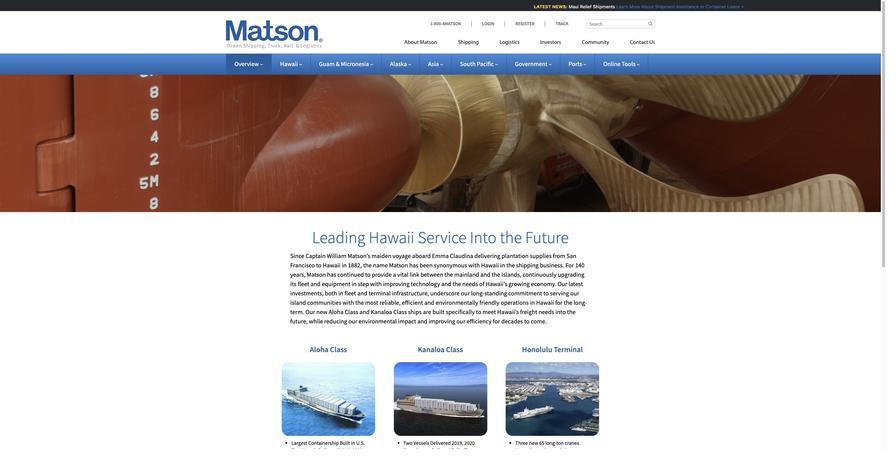 Task type: describe. For each thing, give the bounding box(es) containing it.
tools
[[622, 60, 636, 68]]

equipment
[[322, 280, 350, 288]]

news:
[[551, 4, 566, 9]]

online tools link
[[603, 60, 640, 68]]

search image
[[648, 21, 653, 26]]

0 horizontal spatial fleet
[[298, 280, 309, 288]]

the left most on the left
[[355, 299, 364, 307]]

contact us
[[630, 40, 655, 45]]

maui
[[567, 4, 577, 9]]

1 vertical spatial aloha
[[310, 345, 329, 354]]

in up "freight"
[[530, 299, 535, 307]]

link
[[410, 271, 419, 279]]

register
[[515, 21, 535, 27]]

a
[[393, 271, 396, 279]]

1-800-4matson link
[[430, 21, 471, 27]]

commitment
[[508, 289, 542, 297]]

and down most on the left
[[360, 308, 370, 316]]

the up the islands,
[[506, 261, 515, 269]]

both
[[325, 289, 337, 297]]

800-
[[434, 21, 442, 27]]

0 horizontal spatial needs
[[462, 280, 478, 288]]

delivering
[[474, 252, 500, 260]]

and up underscore
[[441, 280, 451, 288]]

in left step
[[352, 280, 357, 288]]

u.s.
[[356, 440, 365, 446]]

francisco
[[290, 261, 315, 269]]

>
[[740, 4, 743, 9]]

efficiency
[[467, 317, 492, 325]]

1 horizontal spatial our
[[558, 280, 567, 288]]

4matson
[[442, 21, 461, 27]]

1 vertical spatial improving
[[429, 317, 455, 325]]

1 vertical spatial matson
[[389, 261, 408, 269]]

three
[[515, 440, 528, 446]]

1 vertical spatial needs
[[539, 308, 554, 316]]

technology
[[411, 280, 440, 288]]

matson inside top menu navigation
[[420, 40, 437, 45]]

aloha class
[[310, 345, 347, 354]]

two
[[403, 440, 413, 446]]

built
[[433, 308, 445, 316]]

environmentally
[[436, 299, 478, 307]]

new inside since captain william matson's maiden voyage aboard emma claudina delivering plantation supplies from san francisco to hawaii in 1882, the name matson has been synonymous with hawaii in the shipping business. for 140 years, matson has continued to provide a vital link between the mainland and the islands, continuously upgrading its fleet and equipment in step with improving technology and the needs of hawaii's growing economy. our latest investments, both in fleet and terminal infrastructure, underscore our long-standing commitment to serving our island communities with the most reliable, efficient and environmentally friendly operations in hawaii for the long- term. our new aloha class and kanaloa class ships are built specifically to meet hawaii's freight needs into the future, while reducing our environmental impact and improving our efficiency for decades to come.
[[316, 308, 327, 316]]

leading
[[312, 227, 365, 248]]

mainland
[[454, 271, 479, 279]]

2020
[[464, 440, 475, 446]]

asia link
[[428, 60, 443, 68]]

environmental
[[359, 317, 397, 325]]

and up of
[[480, 271, 490, 279]]

provide
[[372, 271, 392, 279]]

0 vertical spatial has
[[409, 261, 418, 269]]

latest
[[533, 4, 550, 9]]

into
[[555, 308, 566, 316]]

shipping
[[516, 261, 539, 269]]

overview link
[[235, 60, 263, 68]]

learn
[[615, 4, 627, 9]]

shipping
[[458, 40, 479, 45]]

0 vertical spatial with
[[468, 261, 480, 269]]

in left 1882,
[[342, 261, 347, 269]]

largest containership built in u.s.
[[291, 440, 365, 446]]

three new 65 long-ton cranes
[[515, 440, 579, 446]]

since captain william matson's maiden voyage aboard emma claudina delivering plantation supplies from san francisco to hawaii in 1882, the name matson has been synonymous with hawaii in the shipping business. for 140 years, matson has continued to provide a vital link between the mainland and the islands, continuously upgrading its fleet and equipment in step with improving technology and the needs of hawaii's growing economy. our latest investments, both in fleet and terminal infrastructure, underscore our long-standing commitment to serving our island communities with the most reliable, efficient and environmentally friendly operations in hawaii for the long- term. our new aloha class and kanaloa class ships are built specifically to meet hawaii's freight needs into the future, while reducing our environmental impact and improving our efficiency for decades to come.
[[290, 252, 587, 325]]

continued
[[337, 271, 364, 279]]

two vessels delivered 2019, 2020
[[403, 440, 475, 446]]

investors
[[540, 40, 561, 45]]

0 vertical spatial hawaii's
[[486, 280, 507, 288]]

shipments
[[592, 4, 614, 9]]

aloha image
[[282, 362, 375, 436]]

communities
[[307, 299, 341, 307]]

0 horizontal spatial with
[[343, 299, 354, 307]]

voyage
[[393, 252, 411, 260]]

and down step
[[357, 289, 367, 297]]

william
[[327, 252, 346, 260]]

maiden
[[372, 252, 391, 260]]

impact
[[398, 317, 416, 325]]

matson's
[[348, 252, 370, 260]]

its
[[290, 280, 296, 288]]

upgrading
[[558, 271, 584, 279]]

investors link
[[530, 36, 571, 51]]

decades
[[501, 317, 523, 325]]

latest news: maui relief shipments learn more about shipment assistance or container loans >
[[533, 4, 743, 9]]

specifically
[[446, 308, 475, 316]]

leading hawaii service into the future
[[312, 227, 569, 248]]

1 vertical spatial has
[[327, 271, 336, 279]]

the down the synonymous
[[444, 271, 453, 279]]

0 horizontal spatial matson
[[307, 271, 326, 279]]

for
[[565, 261, 574, 269]]

vessels
[[414, 440, 429, 446]]

the up into
[[564, 299, 572, 307]]

0 horizontal spatial our
[[305, 308, 315, 316]]

&
[[336, 60, 340, 68]]

contact
[[630, 40, 648, 45]]

the up plantation
[[500, 227, 522, 248]]

1882,
[[348, 261, 362, 269]]

infrastructure,
[[392, 289, 429, 297]]

hawaii up maiden
[[369, 227, 414, 248]]

since
[[290, 252, 304, 260]]

emma
[[432, 252, 449, 260]]

contact us link
[[620, 36, 655, 51]]

banner image
[[0, 43, 881, 212]]

future,
[[290, 317, 308, 325]]

to up efficiency
[[476, 308, 481, 316]]

login link
[[471, 21, 505, 27]]

freight
[[520, 308, 537, 316]]

2019,
[[452, 440, 463, 446]]

reducing
[[324, 317, 347, 325]]

community link
[[571, 36, 620, 51]]

ports link
[[569, 60, 586, 68]]

been
[[420, 261, 433, 269]]

the left the islands,
[[492, 271, 500, 279]]

logistics
[[500, 40, 520, 45]]

logistics link
[[489, 36, 530, 51]]

1-
[[430, 21, 434, 27]]

register link
[[505, 21, 545, 27]]



Task type: vqa. For each thing, say whether or not it's contained in the screenshot.
ABOUT to the right
yes



Task type: locate. For each thing, give the bounding box(es) containing it.
our right reducing
[[348, 317, 357, 325]]

to down "freight"
[[524, 317, 530, 325]]

2 horizontal spatial long-
[[574, 299, 587, 307]]

1 horizontal spatial long-
[[545, 440, 556, 446]]

long- right 65
[[545, 440, 556, 446]]

step
[[358, 280, 369, 288]]

our up while
[[305, 308, 315, 316]]

terminal
[[369, 289, 391, 297]]

guam
[[319, 60, 335, 68]]

new down communities
[[316, 308, 327, 316]]

to up step
[[365, 271, 371, 279]]

container
[[704, 4, 725, 9]]

operations
[[501, 299, 529, 307]]

in left u.s.
[[351, 440, 355, 446]]

new
[[316, 308, 327, 316], [529, 440, 538, 446]]

hawaii's up decades
[[497, 308, 519, 316]]

while
[[309, 317, 323, 325]]

assistance
[[675, 4, 698, 9]]

built
[[340, 440, 350, 446]]

1 horizontal spatial about
[[640, 4, 653, 9]]

with
[[468, 261, 480, 269], [370, 280, 382, 288], [343, 299, 354, 307]]

aloha inside since captain william matson's maiden voyage aboard emma claudina delivering plantation supplies from san francisco to hawaii in 1882, the name matson has been synonymous with hawaii in the shipping business. for 140 years, matson has continued to provide a vital link between the mainland and the islands, continuously upgrading its fleet and equipment in step with improving technology and the needs of hawaii's growing economy. our latest investments, both in fleet and terminal infrastructure, underscore our long-standing commitment to serving our island communities with the most reliable, efficient and environmentally friendly operations in hawaii for the long- term. our new aloha class and kanaloa class ships are built specifically to meet hawaii's freight needs into the future, while reducing our environmental impact and improving our efficiency for decades to come.
[[329, 308, 344, 316]]

1 vertical spatial with
[[370, 280, 382, 288]]

overview
[[235, 60, 259, 68]]

for down serving
[[555, 299, 563, 307]]

ton
[[556, 440, 564, 446]]

None search field
[[586, 19, 655, 28]]

kanaloa class
[[418, 345, 463, 354]]

to down the economy. on the right of page
[[543, 289, 549, 297]]

matson containership entering port of honolulu. image
[[506, 362, 599, 436]]

0 vertical spatial our
[[558, 280, 567, 288]]

the right into
[[567, 308, 576, 316]]

about matson
[[404, 40, 437, 45]]

1 vertical spatial new
[[529, 440, 538, 446]]

loans
[[726, 4, 738, 9]]

with up terminal
[[370, 280, 382, 288]]

1 horizontal spatial needs
[[539, 308, 554, 316]]

delivered
[[430, 440, 451, 446]]

and down the are on the bottom left
[[417, 317, 427, 325]]

needs
[[462, 280, 478, 288], [539, 308, 554, 316]]

0 vertical spatial kanaloa
[[371, 308, 392, 316]]

improving down a
[[383, 280, 410, 288]]

0 horizontal spatial has
[[327, 271, 336, 279]]

latest
[[569, 280, 583, 288]]

Search search field
[[586, 19, 655, 28]]

improving down built
[[429, 317, 455, 325]]

our down "latest"
[[570, 289, 579, 297]]

0 horizontal spatial kanaloa
[[371, 308, 392, 316]]

0 vertical spatial aloha
[[329, 308, 344, 316]]

with down equipment
[[343, 299, 354, 307]]

captain
[[306, 252, 326, 260]]

hawaii down serving
[[536, 299, 554, 307]]

service
[[418, 227, 467, 248]]

1 horizontal spatial improving
[[429, 317, 455, 325]]

hawaii
[[280, 60, 298, 68], [369, 227, 414, 248], [323, 261, 341, 269], [481, 261, 499, 269], [536, 299, 554, 307]]

1 vertical spatial long-
[[574, 299, 587, 307]]

government link
[[515, 60, 552, 68]]

hawaii down "blue matson logo with ocean, shipping, truck, rail and logistics written beneath it."
[[280, 60, 298, 68]]

0 horizontal spatial about
[[404, 40, 419, 45]]

our
[[461, 289, 470, 297], [570, 289, 579, 297], [348, 317, 357, 325], [456, 317, 465, 325]]

government
[[515, 60, 547, 68]]

fleet down equipment
[[344, 289, 356, 297]]

our up serving
[[558, 280, 567, 288]]

our down "specifically"
[[456, 317, 465, 325]]

aloha down while
[[310, 345, 329, 354]]

underscore
[[430, 289, 460, 297]]

top menu navigation
[[404, 36, 655, 51]]

1 horizontal spatial with
[[370, 280, 382, 288]]

needs down mainland
[[462, 280, 478, 288]]

to down captain
[[316, 261, 321, 269]]

ports
[[569, 60, 582, 68]]

1 vertical spatial for
[[493, 317, 500, 325]]

matson down voyage
[[389, 261, 408, 269]]

kanaloa class link
[[418, 345, 463, 354]]

1 vertical spatial fleet
[[344, 289, 356, 297]]

friendly
[[479, 299, 499, 307]]

needs up come.
[[539, 308, 554, 316]]

hawaii's up standing
[[486, 280, 507, 288]]

1 horizontal spatial for
[[555, 299, 563, 307]]

and up the are on the bottom left
[[424, 299, 434, 307]]

hawaii down the william
[[323, 261, 341, 269]]

0 vertical spatial long-
[[471, 289, 485, 297]]

alaska link
[[390, 60, 411, 68]]

honolulu terminal
[[522, 345, 583, 354]]

with up mainland
[[468, 261, 480, 269]]

the right 1882,
[[363, 261, 372, 269]]

about inside about matson link
[[404, 40, 419, 45]]

kanaloa inside since captain william matson's maiden voyage aboard emma claudina delivering plantation supplies from san francisco to hawaii in 1882, the name matson has been synonymous with hawaii in the shipping business. for 140 years, matson has continued to provide a vital link between the mainland and the islands, continuously upgrading its fleet and equipment in step with improving technology and the needs of hawaii's growing economy. our latest investments, both in fleet and terminal infrastructure, underscore our long-standing commitment to serving our island communities with the most reliable, efficient and environmentally friendly operations in hawaii for the long- term. our new aloha class and kanaloa class ships are built specifically to meet hawaii's freight needs into the future, while reducing our environmental impact and improving our efficiency for decades to come.
[[371, 308, 392, 316]]

0 vertical spatial fleet
[[298, 280, 309, 288]]

2 horizontal spatial matson
[[420, 40, 437, 45]]

cranes
[[565, 440, 579, 446]]

long- down of
[[471, 289, 485, 297]]

in right both
[[338, 289, 343, 297]]

fleet
[[298, 280, 309, 288], [344, 289, 356, 297]]

track link
[[545, 21, 569, 27]]

supplies
[[530, 252, 552, 260]]

the
[[500, 227, 522, 248], [363, 261, 372, 269], [506, 261, 515, 269], [444, 271, 453, 279], [492, 271, 500, 279], [453, 280, 461, 288], [355, 299, 364, 307], [564, 299, 572, 307], [567, 308, 576, 316]]

online tools
[[603, 60, 636, 68]]

about right more
[[640, 4, 653, 9]]

about matson link
[[404, 36, 448, 51]]

0 vertical spatial improving
[[383, 280, 410, 288]]

from
[[553, 252, 565, 260]]

the down mainland
[[453, 280, 461, 288]]

asia
[[428, 60, 439, 68]]

1 horizontal spatial kanaloa
[[418, 345, 445, 354]]

more
[[628, 4, 639, 9]]

1 horizontal spatial fleet
[[344, 289, 356, 297]]

investments,
[[290, 289, 324, 297]]

1 horizontal spatial new
[[529, 440, 538, 446]]

long- down "latest"
[[574, 299, 587, 307]]

and up 'investments,' in the left of the page
[[311, 280, 321, 288]]

0 horizontal spatial for
[[493, 317, 500, 325]]

continuously
[[523, 271, 557, 279]]

islands,
[[501, 271, 521, 279]]

0 vertical spatial for
[[555, 299, 563, 307]]

has up equipment
[[327, 271, 336, 279]]

1 horizontal spatial has
[[409, 261, 418, 269]]

economy.
[[531, 280, 556, 288]]

blue matson logo with ocean, shipping, truck, rail and logistics written beneath it. image
[[226, 20, 323, 49]]

shipping link
[[448, 36, 489, 51]]

improving
[[383, 280, 410, 288], [429, 317, 455, 325]]

new left 65
[[529, 440, 538, 446]]

2 vertical spatial matson
[[307, 271, 326, 279]]

0 vertical spatial about
[[640, 4, 653, 9]]

in up the islands,
[[500, 261, 505, 269]]

hawaii's
[[486, 280, 507, 288], [497, 308, 519, 316]]

south
[[460, 60, 476, 68]]

relief
[[579, 4, 590, 9]]

0 horizontal spatial new
[[316, 308, 327, 316]]

fleet up 'investments,' in the left of the page
[[298, 280, 309, 288]]

1 vertical spatial kanaloa
[[418, 345, 445, 354]]

years,
[[290, 271, 306, 279]]

0 horizontal spatial improving
[[383, 280, 410, 288]]

0 horizontal spatial long-
[[471, 289, 485, 297]]

future
[[525, 227, 569, 248]]

2 horizontal spatial with
[[468, 261, 480, 269]]

1 horizontal spatial matson
[[389, 261, 408, 269]]

1 vertical spatial about
[[404, 40, 419, 45]]

matson down the francisco
[[307, 271, 326, 279]]

micronesia
[[341, 60, 369, 68]]

has
[[409, 261, 418, 269], [327, 271, 336, 279]]

0 vertical spatial matson
[[420, 40, 437, 45]]

has up the link at the bottom of the page
[[409, 261, 418, 269]]

hawaii down delivering
[[481, 261, 499, 269]]

2 vertical spatial long-
[[545, 440, 556, 446]]

aloha up reducing
[[329, 308, 344, 316]]

0 vertical spatial needs
[[462, 280, 478, 288]]

aboard
[[412, 252, 431, 260]]

for
[[555, 299, 563, 307], [493, 317, 500, 325]]

shipment
[[654, 4, 674, 9]]

0 vertical spatial new
[[316, 308, 327, 316]]

to
[[316, 261, 321, 269], [365, 271, 371, 279], [543, 289, 549, 297], [476, 308, 481, 316], [524, 317, 530, 325]]

matson's kanaloa class con-ro vessel. image
[[394, 362, 487, 436]]

term.
[[290, 308, 304, 316]]

are
[[423, 308, 431, 316]]

island
[[290, 299, 306, 307]]

plantation
[[502, 252, 529, 260]]

1 vertical spatial our
[[305, 308, 315, 316]]

matson down 1-
[[420, 40, 437, 45]]

san
[[567, 252, 576, 260]]

claudina
[[450, 252, 473, 260]]

140
[[575, 261, 585, 269]]

our up environmentally
[[461, 289, 470, 297]]

1 vertical spatial hawaii's
[[497, 308, 519, 316]]

our
[[558, 280, 567, 288], [305, 308, 315, 316]]

65
[[539, 440, 544, 446]]

south pacific link
[[460, 60, 498, 68]]

or
[[699, 4, 703, 9]]

for down meet
[[493, 317, 500, 325]]

meet
[[483, 308, 496, 316]]

2 vertical spatial with
[[343, 299, 354, 307]]

synonymous
[[434, 261, 467, 269]]

about up alaska link
[[404, 40, 419, 45]]

matson
[[420, 40, 437, 45], [389, 261, 408, 269], [307, 271, 326, 279]]



